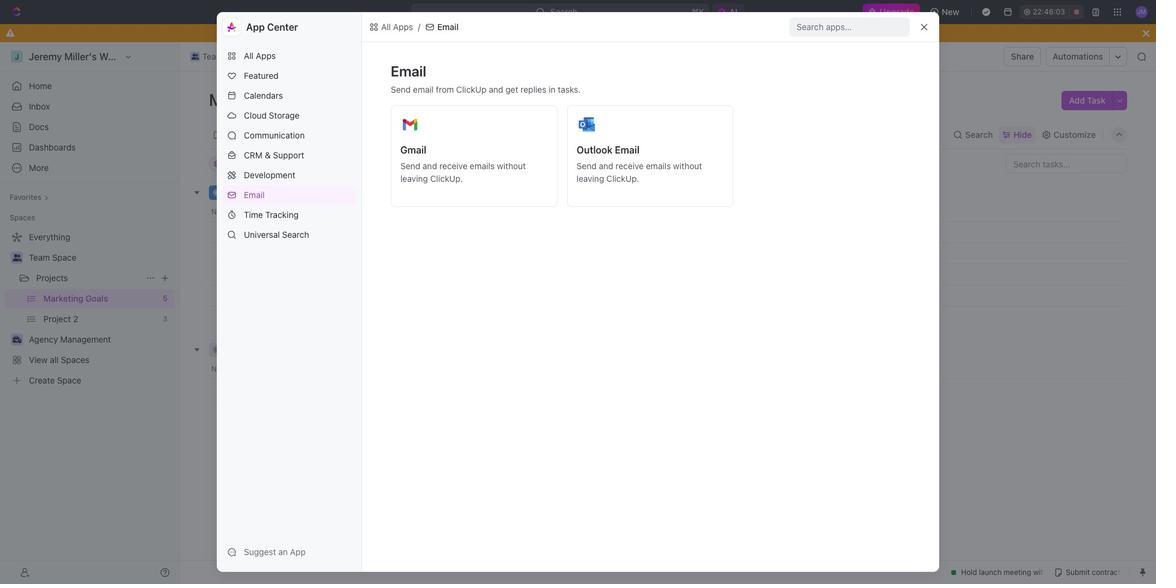 Task type: describe. For each thing, give the bounding box(es) containing it.
leaving inside gmail send and receive emails without leaving clickup.
[[401, 173, 428, 184]]

spaces
[[10, 213, 35, 222]]

board
[[225, 129, 248, 139]]

apps for all apps link to the top
[[393, 22, 413, 32]]

home link
[[5, 77, 175, 96]]

table link
[[407, 126, 431, 143]]

sidebar navigation
[[0, 42, 180, 584]]

communication link
[[222, 126, 357, 145]]

email left you
[[437, 22, 459, 32]]

email
[[413, 84, 434, 95]]

0 horizontal spatial in
[[225, 188, 232, 197]]

1 vertical spatial goals
[[290, 90, 334, 110]]

want
[[481, 28, 500, 38]]

list link
[[268, 126, 285, 143]]

inbox
[[29, 101, 50, 111]]

universal search
[[244, 230, 309, 240]]

calendars
[[244, 90, 283, 101]]

get
[[506, 84, 518, 95]]

0 horizontal spatial app
[[246, 22, 265, 33]]

app inside "button"
[[290, 547, 306, 557]]

crm & support
[[244, 150, 304, 160]]

time
[[244, 210, 263, 220]]

email link
[[222, 186, 357, 205]]

tree inside 'sidebar' navigation
[[5, 228, 175, 390]]

1 horizontal spatial add task
[[1070, 95, 1106, 105]]

you
[[464, 28, 478, 38]]

&
[[265, 150, 271, 160]]

home
[[29, 81, 52, 91]]

calendar link
[[305, 126, 343, 143]]

storage
[[269, 110, 300, 120]]

team space inside 'sidebar' navigation
[[29, 252, 76, 263]]

customize button
[[1038, 126, 1100, 143]]

email inside outlook email send and receive emails without leaving clickup.
[[615, 145, 640, 155]]

0 vertical spatial team
[[202, 51, 223, 61]]

4
[[287, 188, 292, 197]]

docs link
[[5, 117, 175, 137]]

outlook
[[577, 145, 613, 155]]

enable
[[512, 28, 539, 38]]

1 horizontal spatial add
[[1070, 95, 1085, 105]]

progress
[[234, 188, 273, 197]]

outlook email send and receive emails without leaving clickup.
[[577, 145, 702, 184]]

0 vertical spatial all apps link
[[367, 20, 416, 34]]

development link
[[222, 166, 357, 185]]

dashboards link
[[5, 138, 175, 157]]

favorites button
[[5, 190, 53, 205]]

automations button
[[1047, 48, 1110, 66]]

center
[[267, 22, 298, 33]]

share
[[1011, 51, 1035, 61]]

list
[[271, 129, 285, 139]]

share button
[[1004, 47, 1042, 66]]

projects inside 'sidebar' navigation
[[36, 273, 68, 283]]

0 horizontal spatial task
[[341, 188, 357, 197]]

to
[[502, 28, 510, 38]]

upgrade link
[[863, 4, 920, 20]]

hide button
[[999, 126, 1036, 143]]

do
[[451, 28, 462, 38]]

without inside gmail send and receive emails without leaving clickup.
[[497, 161, 526, 171]]

tasks.
[[558, 84, 581, 95]]

table
[[410, 129, 431, 139]]

22:46:03 button
[[1021, 5, 1084, 19]]

team inside tree
[[29, 252, 50, 263]]

calendar
[[307, 129, 343, 139]]

an
[[278, 547, 288, 557]]

inbox link
[[5, 97, 175, 116]]

0 vertical spatial projects link
[[260, 49, 310, 64]]

notifications?
[[576, 28, 630, 38]]

cloud storage link
[[222, 106, 357, 125]]

send for email
[[391, 84, 411, 95]]

clickup. inside gmail send and receive emails without leaving clickup.
[[430, 173, 463, 184]]

gmail send and receive emails without leaving clickup.
[[401, 145, 526, 184]]

dashboards
[[29, 142, 76, 152]]

time tracking
[[244, 210, 299, 220]]

search inside email dialog
[[282, 230, 309, 240]]

favorites
[[10, 193, 41, 202]]

1 vertical spatial add
[[325, 188, 339, 197]]

weekly
[[243, 227, 272, 238]]

0 vertical spatial projects
[[275, 51, 307, 61]]

docs
[[29, 122, 49, 132]]

app center
[[246, 22, 298, 33]]

emails inside outlook email send and receive emails without leaving clickup.
[[646, 161, 671, 171]]

customize
[[1054, 129, 1096, 139]]

0 vertical spatial add task button
[[1062, 91, 1113, 110]]

search...
[[551, 7, 585, 17]]

1 horizontal spatial space
[[226, 51, 250, 61]]

⌘k
[[692, 7, 705, 17]]

cloud storage
[[244, 110, 300, 120]]

1 vertical spatial team space link
[[29, 248, 172, 267]]

1 horizontal spatial team space link
[[187, 49, 253, 64]]

user group image inside tree
[[12, 254, 21, 261]]

development
[[244, 170, 295, 180]]

email dialog
[[217, 12, 940, 572]]

all for all apps link to the top
[[381, 22, 391, 32]]

do you want to enable browser notifications?
[[451, 28, 632, 38]]

0 vertical spatial marketing
[[332, 51, 372, 61]]

communication
[[244, 130, 305, 140]]



Task type: vqa. For each thing, say whether or not it's contained in the screenshot.
the app within the Suggest an App button
yes



Task type: locate. For each thing, give the bounding box(es) containing it.
send inside outlook email send and receive emails without leaving clickup.
[[577, 161, 597, 171]]

1 horizontal spatial app
[[290, 547, 306, 557]]

0 vertical spatial all apps
[[381, 22, 413, 32]]

leaving inside outlook email send and receive emails without leaving clickup.
[[577, 173, 604, 184]]

weekly schedule link
[[240, 224, 417, 241]]

0 horizontal spatial and
[[423, 161, 437, 171]]

new button
[[925, 2, 967, 22]]

0 horizontal spatial leaving
[[401, 173, 428, 184]]

without inside outlook email send and receive emails without leaving clickup.
[[673, 161, 702, 171]]

2 emails from the left
[[646, 161, 671, 171]]

l_lxf image up marketing goals link
[[369, 22, 379, 32]]

1 horizontal spatial projects
[[275, 51, 307, 61]]

all apps
[[381, 22, 413, 32], [244, 51, 276, 61]]

l_lxf image for all apps
[[369, 22, 379, 32]]

0 horizontal spatial team
[[29, 252, 50, 263]]

team space
[[202, 51, 250, 61], [29, 252, 76, 263]]

1 horizontal spatial /
[[418, 22, 421, 32]]

0 vertical spatial marketing goals
[[332, 51, 397, 61]]

2 l_lxf image from the left
[[425, 22, 435, 32]]

0 horizontal spatial without
[[497, 161, 526, 171]]

/ up featured
[[255, 51, 258, 61]]

in progress
[[225, 188, 273, 197]]

in left the progress
[[225, 188, 232, 197]]

1 horizontal spatial apps
[[393, 22, 413, 32]]

apps left the do
[[393, 22, 413, 32]]

send
[[391, 84, 411, 95], [401, 161, 421, 171], [577, 161, 597, 171]]

email inside 'email send email from clickup and get replies in tasks.'
[[391, 63, 426, 80]]

0 vertical spatial goals
[[374, 51, 397, 61]]

1 horizontal spatial all
[[381, 22, 391, 32]]

1 vertical spatial all
[[244, 51, 254, 61]]

1 horizontal spatial goals
[[374, 51, 397, 61]]

1 without from the left
[[497, 161, 526, 171]]

send inside gmail send and receive emails without leaving clickup.
[[401, 161, 421, 171]]

task up customize
[[1088, 95, 1106, 105]]

/ for all apps
[[418, 22, 421, 32]]

gmail
[[401, 145, 427, 155]]

0 vertical spatial add task
[[1070, 95, 1106, 105]]

1 horizontal spatial team space
[[202, 51, 250, 61]]

1 vertical spatial projects link
[[36, 269, 141, 288]]

0 vertical spatial app
[[246, 22, 265, 33]]

universal search link
[[222, 225, 357, 245]]

2 leaving from the left
[[577, 173, 604, 184]]

send for gmail
[[401, 161, 421, 171]]

send down outlook
[[577, 161, 597, 171]]

space inside 'sidebar' navigation
[[52, 252, 76, 263]]

clickup. down outlook
[[607, 173, 639, 184]]

leaving down gmail
[[401, 173, 428, 184]]

suggest an app button
[[222, 543, 357, 562]]

add task button up 'weekly schedule' link
[[311, 186, 362, 200]]

Search apps… field
[[797, 20, 905, 34]]

/ left the do
[[418, 22, 421, 32]]

calendars link
[[222, 86, 357, 105]]

0 horizontal spatial emails
[[470, 161, 495, 171]]

1 horizontal spatial all apps link
[[367, 20, 416, 34]]

marketing goals link
[[317, 49, 400, 64]]

featured link
[[222, 66, 357, 86]]

1 horizontal spatial user group image
[[191, 54, 199, 60]]

email
[[437, 22, 459, 32], [391, 63, 426, 80], [615, 145, 640, 155], [244, 190, 265, 200]]

receive
[[440, 161, 468, 171], [616, 161, 644, 171]]

0 vertical spatial /
[[418, 22, 421, 32]]

add task
[[1070, 95, 1106, 105], [325, 188, 357, 197]]

1 vertical spatial team space
[[29, 252, 76, 263]]

and inside 'email send email from clickup and get replies in tasks.'
[[489, 84, 503, 95]]

apps for the bottommost all apps link
[[256, 51, 276, 61]]

0 horizontal spatial marketing
[[209, 90, 286, 110]]

crm
[[244, 150, 263, 160]]

all apps up featured
[[244, 51, 276, 61]]

goals
[[374, 51, 397, 61], [290, 90, 334, 110]]

email right outlook
[[615, 145, 640, 155]]

from
[[436, 84, 454, 95]]

and
[[489, 84, 503, 95], [423, 161, 437, 171], [599, 161, 614, 171]]

clickup. down table
[[430, 173, 463, 184]]

1 emails from the left
[[470, 161, 495, 171]]

search down the time tracking link
[[282, 230, 309, 240]]

l_lxf image
[[369, 22, 379, 32], [425, 22, 435, 32]]

1 horizontal spatial all apps
[[381, 22, 413, 32]]

0 vertical spatial add
[[1070, 95, 1085, 105]]

team space up featured
[[202, 51, 250, 61]]

1 vertical spatial marketing goals
[[209, 90, 337, 110]]

all
[[381, 22, 391, 32], [244, 51, 254, 61]]

projects link
[[260, 49, 310, 64], [36, 269, 141, 288]]

crm & support link
[[222, 146, 357, 165]]

1 vertical spatial team
[[29, 252, 50, 263]]

new
[[942, 7, 960, 17]]

marketing goals
[[332, 51, 397, 61], [209, 90, 337, 110]]

space
[[226, 51, 250, 61], [52, 252, 76, 263]]

all apps for all apps link to the top
[[381, 22, 413, 32]]

hide button
[[507, 157, 533, 171]]

user group image
[[191, 54, 199, 60], [12, 254, 21, 261]]

board link
[[222, 126, 248, 143]]

replies
[[521, 84, 547, 95]]

all apps link up marketing goals link
[[367, 20, 416, 34]]

tree
[[5, 228, 175, 390]]

task
[[1088, 95, 1106, 105], [341, 188, 357, 197]]

leaving
[[401, 173, 428, 184], [577, 173, 604, 184]]

featured
[[244, 70, 279, 81]]

time tracking link
[[222, 205, 357, 225]]

schedule
[[274, 227, 311, 238]]

weekly schedule
[[243, 227, 311, 238]]

tree containing team space
[[5, 228, 175, 390]]

in
[[549, 84, 556, 95], [225, 188, 232, 197]]

all up featured
[[244, 51, 254, 61]]

and inside outlook email send and receive emails without leaving clickup.
[[599, 161, 614, 171]]

1 vertical spatial search
[[282, 230, 309, 240]]

and left get
[[489, 84, 503, 95]]

email send email from clickup and get replies in tasks.
[[391, 63, 581, 95]]

l_lxf image for email
[[425, 22, 435, 32]]

0 horizontal spatial user group image
[[12, 254, 21, 261]]

browser
[[541, 28, 573, 38]]

0 horizontal spatial team space
[[29, 252, 76, 263]]

1 horizontal spatial leaving
[[577, 173, 604, 184]]

hide inside button
[[512, 159, 528, 168]]

receive inside gmail send and receive emails without leaving clickup.
[[440, 161, 468, 171]]

emails
[[470, 161, 495, 171], [646, 161, 671, 171]]

suggest
[[244, 547, 276, 557]]

hide inside dropdown button
[[1014, 129, 1032, 139]]

clickup.
[[430, 173, 463, 184], [607, 173, 639, 184]]

1 horizontal spatial add task button
[[1062, 91, 1113, 110]]

0 horizontal spatial add task button
[[311, 186, 362, 200]]

22:46:03
[[1033, 7, 1066, 16]]

without
[[497, 161, 526, 171], [673, 161, 702, 171]]

add task button up customize
[[1062, 91, 1113, 110]]

1 horizontal spatial clickup.
[[607, 173, 639, 184]]

add task up customize
[[1070, 95, 1106, 105]]

team space link
[[187, 49, 253, 64], [29, 248, 172, 267]]

0 vertical spatial in
[[549, 84, 556, 95]]

1 horizontal spatial without
[[673, 161, 702, 171]]

clickup
[[456, 84, 487, 95]]

marketing
[[332, 51, 372, 61], [209, 90, 286, 110]]

0 vertical spatial apps
[[393, 22, 413, 32]]

suggest an app
[[244, 547, 306, 557]]

1 vertical spatial marketing
[[209, 90, 286, 110]]

0 horizontal spatial goals
[[290, 90, 334, 110]]

all apps link up featured link
[[222, 46, 357, 66]]

0 horizontal spatial projects link
[[36, 269, 141, 288]]

1 vertical spatial add task button
[[311, 186, 362, 200]]

projects link inside tree
[[36, 269, 141, 288]]

and inside gmail send and receive emails without leaving clickup.
[[423, 161, 437, 171]]

search inside button
[[966, 129, 993, 139]]

clickup. inside outlook email send and receive emails without leaving clickup.
[[607, 173, 639, 184]]

0 horizontal spatial space
[[52, 252, 76, 263]]

team space down spaces
[[29, 252, 76, 263]]

tracking
[[265, 210, 299, 220]]

add up 'weekly schedule' link
[[325, 188, 339, 197]]

projects
[[275, 51, 307, 61], [36, 273, 68, 283]]

hide
[[1014, 129, 1032, 139], [512, 159, 528, 168]]

in inside 'email send email from clickup and get replies in tasks.'
[[549, 84, 556, 95]]

2 clickup. from the left
[[607, 173, 639, 184]]

1 vertical spatial in
[[225, 188, 232, 197]]

1 leaving from the left
[[401, 173, 428, 184]]

2 without from the left
[[673, 161, 702, 171]]

send left email
[[391, 84, 411, 95]]

0 horizontal spatial add task
[[325, 188, 357, 197]]

0 horizontal spatial apps
[[256, 51, 276, 61]]

app
[[246, 22, 265, 33], [290, 547, 306, 557]]

1 l_lxf image from the left
[[369, 22, 379, 32]]

1 vertical spatial add task
[[325, 188, 357, 197]]

1 horizontal spatial l_lxf image
[[425, 22, 435, 32]]

add task up 'weekly schedule' link
[[325, 188, 357, 197]]

0 horizontal spatial clickup.
[[430, 173, 463, 184]]

all apps up marketing goals link
[[381, 22, 413, 32]]

in left tasks.
[[549, 84, 556, 95]]

search button
[[950, 126, 997, 143]]

add task button
[[1062, 91, 1113, 110], [311, 186, 362, 200]]

0 vertical spatial all
[[381, 22, 391, 32]]

all up marketing goals link
[[381, 22, 391, 32]]

1 horizontal spatial and
[[489, 84, 503, 95]]

app right the an on the bottom left of the page
[[290, 547, 306, 557]]

0 horizontal spatial all
[[244, 51, 254, 61]]

receive inside outlook email send and receive emails without leaving clickup.
[[616, 161, 644, 171]]

all apps link
[[367, 20, 416, 34], [222, 46, 357, 66]]

emails inside gmail send and receive emails without leaving clickup.
[[470, 161, 495, 171]]

0 horizontal spatial all apps
[[244, 51, 276, 61]]

0 horizontal spatial l_lxf image
[[369, 22, 379, 32]]

user group image inside team space link
[[191, 54, 199, 60]]

1 vertical spatial all apps link
[[222, 46, 357, 66]]

cloud
[[244, 110, 267, 120]]

1 horizontal spatial search
[[966, 129, 993, 139]]

support
[[273, 150, 304, 160]]

1 vertical spatial app
[[290, 547, 306, 557]]

1 horizontal spatial receive
[[616, 161, 644, 171]]

0 vertical spatial hide
[[1014, 129, 1032, 139]]

search left hide dropdown button
[[966, 129, 993, 139]]

1 horizontal spatial in
[[549, 84, 556, 95]]

2 receive from the left
[[616, 161, 644, 171]]

2 horizontal spatial and
[[599, 161, 614, 171]]

0 horizontal spatial search
[[282, 230, 309, 240]]

1 receive from the left
[[440, 161, 468, 171]]

add up customize
[[1070, 95, 1085, 105]]

1 vertical spatial task
[[341, 188, 357, 197]]

0 horizontal spatial /
[[255, 51, 258, 61]]

universal
[[244, 230, 280, 240]]

and down outlook
[[599, 161, 614, 171]]

0 vertical spatial search
[[966, 129, 993, 139]]

0 vertical spatial task
[[1088, 95, 1106, 105]]

0 horizontal spatial all apps link
[[222, 46, 357, 66]]

1 vertical spatial /
[[255, 51, 258, 61]]

0 horizontal spatial team space link
[[29, 248, 172, 267]]

Search tasks... text field
[[1007, 155, 1127, 173]]

1 horizontal spatial marketing
[[332, 51, 372, 61]]

/ inside email dialog
[[418, 22, 421, 32]]

leaving down outlook
[[577, 173, 604, 184]]

all for the bottommost all apps link
[[244, 51, 254, 61]]

1 vertical spatial apps
[[256, 51, 276, 61]]

0 horizontal spatial hide
[[512, 159, 528, 168]]

1 horizontal spatial hide
[[1014, 129, 1032, 139]]

1 horizontal spatial task
[[1088, 95, 1106, 105]]

task up 'weekly schedule' link
[[341, 188, 357, 197]]

send down gmail
[[401, 161, 421, 171]]

automations
[[1053, 51, 1104, 61]]

1 clickup. from the left
[[430, 173, 463, 184]]

apps up featured
[[256, 51, 276, 61]]

upgrade
[[880, 7, 914, 17]]

email up time
[[244, 190, 265, 200]]

1 vertical spatial projects
[[36, 273, 68, 283]]

l_lxf image left the do
[[425, 22, 435, 32]]

all apps for the bottommost all apps link
[[244, 51, 276, 61]]

1 horizontal spatial emails
[[646, 161, 671, 171]]

app left the center
[[246, 22, 265, 33]]

1 horizontal spatial team
[[202, 51, 223, 61]]

l_lxf image inside all apps link
[[369, 22, 379, 32]]

0 horizontal spatial add
[[325, 188, 339, 197]]

send inside 'email send email from clickup and get replies in tasks.'
[[391, 84, 411, 95]]

1 horizontal spatial projects link
[[260, 49, 310, 64]]

0 horizontal spatial receive
[[440, 161, 468, 171]]

1 vertical spatial hide
[[512, 159, 528, 168]]

and down gmail
[[423, 161, 437, 171]]

1 vertical spatial user group image
[[12, 254, 21, 261]]

/ for team space
[[255, 51, 258, 61]]

email up email
[[391, 63, 426, 80]]

0 vertical spatial space
[[226, 51, 250, 61]]

0 vertical spatial team space link
[[187, 49, 253, 64]]

1 vertical spatial all apps
[[244, 51, 276, 61]]



